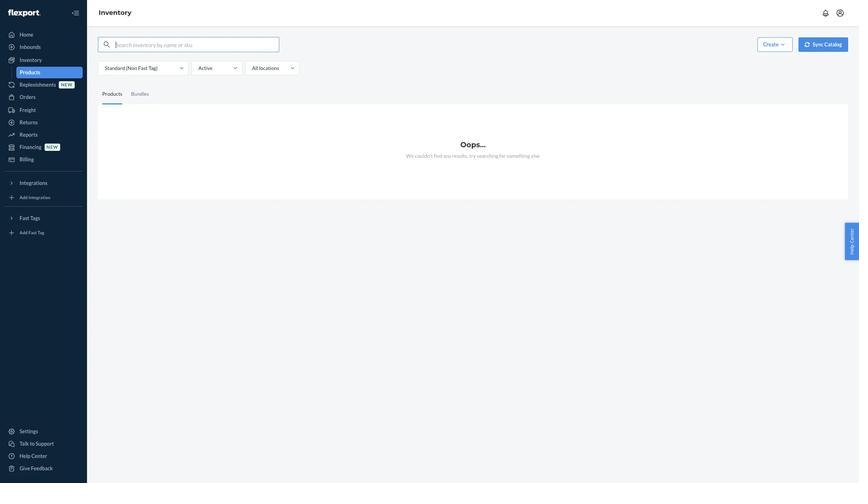 Task type: locate. For each thing, give the bounding box(es) containing it.
help center inside help center button
[[849, 228, 855, 255]]

we
[[406, 153, 414, 159]]

support
[[36, 441, 54, 447]]

0 vertical spatial help center
[[849, 228, 855, 255]]

talk to support
[[20, 441, 54, 447]]

new for financing
[[47, 145, 58, 150]]

locations
[[259, 65, 279, 71]]

new down reports link
[[47, 145, 58, 150]]

2 add from the top
[[20, 230, 28, 236]]

1 horizontal spatial help center
[[849, 228, 855, 255]]

talk to support button
[[4, 438, 83, 450]]

0 horizontal spatial center
[[31, 453, 47, 459]]

1 horizontal spatial help
[[849, 244, 855, 255]]

1 vertical spatial inventory
[[20, 57, 42, 63]]

fast
[[138, 65, 148, 71], [20, 215, 29, 221], [28, 230, 37, 236]]

flexport logo image
[[8, 9, 41, 17]]

give feedback
[[20, 465, 53, 472]]

tag)
[[149, 65, 158, 71]]

give
[[20, 465, 30, 472]]

else
[[531, 153, 540, 159]]

2 vertical spatial fast
[[28, 230, 37, 236]]

1 vertical spatial inventory link
[[4, 54, 83, 66]]

for
[[499, 153, 506, 159]]

1 horizontal spatial center
[[849, 228, 855, 243]]

fast inside dropdown button
[[20, 215, 29, 221]]

any
[[443, 153, 451, 159]]

0 vertical spatial products
[[20, 69, 40, 75]]

0 vertical spatial inventory
[[99, 9, 132, 17]]

fast tags button
[[4, 213, 83, 224]]

1 add from the top
[[20, 195, 28, 200]]

sync catalog
[[813, 41, 842, 48]]

1 horizontal spatial inventory
[[99, 9, 132, 17]]

1 vertical spatial add
[[20, 230, 28, 236]]

inventory link
[[99, 9, 132, 17], [4, 54, 83, 66]]

fast left the tags
[[20, 215, 29, 221]]

1 vertical spatial help center
[[20, 453, 47, 459]]

try
[[469, 153, 476, 159]]

0 vertical spatial center
[[849, 228, 855, 243]]

freight link
[[4, 104, 83, 116]]

add left integration
[[20, 195, 28, 200]]

all
[[252, 65, 258, 71]]

1 vertical spatial products
[[102, 90, 122, 97]]

billing
[[20, 156, 34, 162]]

help inside button
[[849, 244, 855, 255]]

orders
[[20, 94, 36, 100]]

fast tags
[[20, 215, 40, 221]]

settings
[[20, 428, 38, 435]]

new down products link
[[61, 82, 73, 88]]

fast left tag)
[[138, 65, 148, 71]]

center
[[849, 228, 855, 243], [31, 453, 47, 459]]

tag
[[38, 230, 44, 236]]

1 vertical spatial center
[[31, 453, 47, 459]]

0 vertical spatial help
[[849, 244, 855, 255]]

help
[[849, 244, 855, 255], [20, 453, 30, 459]]

0 vertical spatial add
[[20, 195, 28, 200]]

add integration
[[20, 195, 50, 200]]

help center
[[849, 228, 855, 255], [20, 453, 47, 459]]

freight
[[20, 107, 36, 113]]

1 horizontal spatial new
[[61, 82, 73, 88]]

active
[[198, 65, 213, 71]]

0 horizontal spatial new
[[47, 145, 58, 150]]

1 horizontal spatial inventory link
[[99, 9, 132, 17]]

searching
[[477, 153, 498, 159]]

open notifications image
[[822, 9, 830, 17]]

1 vertical spatial help
[[20, 453, 30, 459]]

oops... we couldn't find any results, try searching for something else
[[406, 140, 540, 159]]

add down fast tags
[[20, 230, 28, 236]]

center inside help center link
[[31, 453, 47, 459]]

products up replenishments on the top left
[[20, 69, 40, 75]]

find
[[434, 153, 442, 159]]

new
[[61, 82, 73, 88], [47, 145, 58, 150]]

returns link
[[4, 117, 83, 128]]

0 horizontal spatial help center
[[20, 453, 47, 459]]

feedback
[[31, 465, 53, 472]]

add
[[20, 195, 28, 200], [20, 230, 28, 236]]

add integration link
[[4, 192, 83, 203]]

results,
[[452, 153, 468, 159]]

products
[[20, 69, 40, 75], [102, 90, 122, 97]]

center inside help center button
[[849, 228, 855, 243]]

fast left tag
[[28, 230, 37, 236]]

add inside "link"
[[20, 195, 28, 200]]

0 vertical spatial new
[[61, 82, 73, 88]]

0 vertical spatial fast
[[138, 65, 148, 71]]

oops...
[[460, 140, 486, 149]]

1 vertical spatial new
[[47, 145, 58, 150]]

1 vertical spatial fast
[[20, 215, 29, 221]]

inbounds
[[20, 44, 41, 50]]

to
[[30, 441, 35, 447]]

replenishments
[[20, 82, 56, 88]]

products down standard
[[102, 90, 122, 97]]

financing
[[20, 144, 42, 150]]

catalog
[[825, 41, 842, 48]]

inventory
[[99, 9, 132, 17], [20, 57, 42, 63]]



Task type: describe. For each thing, give the bounding box(es) containing it.
add fast tag
[[20, 230, 44, 236]]

0 horizontal spatial inventory link
[[4, 54, 83, 66]]

talk
[[20, 441, 29, 447]]

sync catalog button
[[799, 37, 848, 52]]

tags
[[30, 215, 40, 221]]

reports
[[20, 132, 38, 138]]

couldn't
[[415, 153, 433, 159]]

all locations
[[252, 65, 279, 71]]

0 horizontal spatial inventory
[[20, 57, 42, 63]]

open account menu image
[[836, 9, 845, 17]]

bundles
[[131, 90, 149, 97]]

add for add fast tag
[[20, 230, 28, 236]]

sync alt image
[[805, 42, 810, 47]]

0 horizontal spatial products
[[20, 69, 40, 75]]

billing link
[[4, 154, 83, 165]]

inbounds link
[[4, 41, 83, 53]]

products link
[[16, 67, 83, 78]]

create
[[763, 41, 779, 48]]

sync
[[813, 41, 824, 48]]

help center link
[[4, 450, 83, 462]]

integrations button
[[4, 177, 83, 189]]

0 horizontal spatial help
[[20, 453, 30, 459]]

home
[[20, 32, 33, 38]]

close navigation image
[[71, 9, 80, 17]]

standard
[[105, 65, 125, 71]]

home link
[[4, 29, 83, 41]]

integrations
[[20, 180, 47, 186]]

add fast tag link
[[4, 227, 83, 239]]

Search inventory by name or sku text field
[[116, 37, 279, 52]]

returns
[[20, 119, 38, 125]]

something
[[507, 153, 530, 159]]

create button
[[758, 37, 793, 52]]

new for replenishments
[[61, 82, 73, 88]]

1 horizontal spatial products
[[102, 90, 122, 97]]

add for add integration
[[20, 195, 28, 200]]

reports link
[[4, 129, 83, 141]]

standard (non fast tag)
[[105, 65, 158, 71]]

help center button
[[845, 223, 859, 260]]

help center inside help center link
[[20, 453, 47, 459]]

orders link
[[4, 91, 83, 103]]

integration
[[28, 195, 50, 200]]

(non
[[126, 65, 137, 71]]

settings link
[[4, 426, 83, 437]]

0 vertical spatial inventory link
[[99, 9, 132, 17]]

give feedback button
[[4, 463, 83, 474]]



Task type: vqa. For each thing, say whether or not it's contained in the screenshot.
Mar 2023 at left bottom
no



